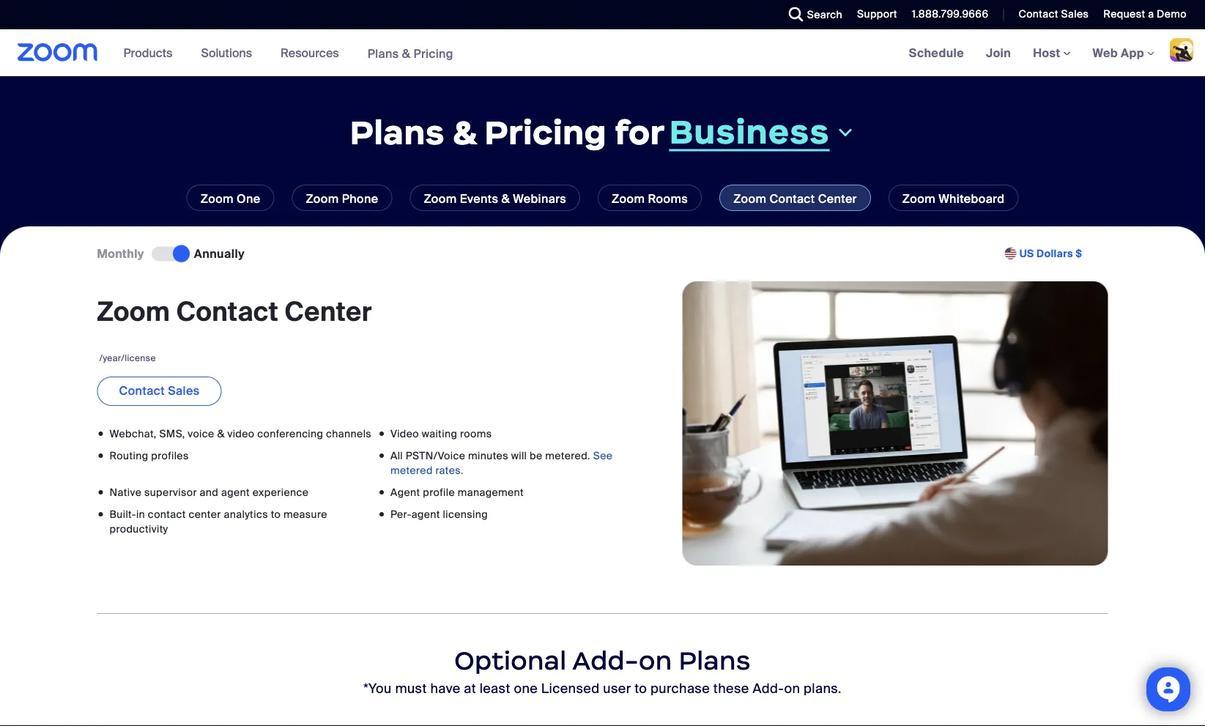 Task type: describe. For each thing, give the bounding box(es) containing it.
request
[[1104, 7, 1146, 21]]

plans inside optional add-on plans *you must have at least one licensed user to purchase these add-on plans.
[[679, 645, 751, 677]]

events
[[460, 191, 499, 206]]

per-
[[391, 508, 412, 521]]

one
[[237, 191, 261, 206]]

zoom left phone
[[306, 191, 339, 206]]

for
[[615, 111, 665, 153]]

video waiting rooms
[[391, 427, 492, 440]]

web app button
[[1093, 45, 1155, 60]]

0 horizontal spatial on
[[639, 645, 673, 677]]

monthly
[[97, 246, 144, 261]]

contact
[[148, 508, 186, 521]]

user
[[603, 680, 631, 697]]

/year/license
[[99, 352, 156, 364]]

channels
[[326, 427, 372, 440]]

1 horizontal spatial add-
[[753, 680, 785, 697]]

measure
[[284, 508, 327, 521]]

plans for plans & pricing for
[[350, 111, 445, 153]]

pstn/voice
[[406, 449, 466, 462]]

see metered rates.
[[391, 449, 613, 477]]

products button
[[124, 29, 179, 76]]

native supervisor and agent experience
[[110, 486, 309, 499]]

see metered rates. link
[[391, 449, 613, 477]]

products
[[124, 45, 173, 60]]

licensing
[[443, 508, 488, 521]]

waiting
[[422, 427, 458, 440]]

plans.
[[804, 680, 842, 697]]

voice
[[188, 427, 215, 440]]

resources button
[[281, 29, 346, 76]]

zoom logo image
[[18, 43, 98, 62]]

1 horizontal spatial contact sales
[[1019, 7, 1090, 21]]

join link
[[976, 29, 1023, 76]]

web
[[1093, 45, 1119, 60]]

rates.
[[436, 464, 464, 477]]

app
[[1122, 45, 1145, 60]]

be
[[530, 449, 543, 462]]

least
[[480, 680, 511, 697]]

zoom up /year/license
[[97, 295, 170, 329]]

optional
[[455, 645, 567, 677]]

solutions
[[201, 45, 252, 60]]

metered.
[[546, 449, 591, 462]]

business
[[670, 111, 830, 152]]

1 vertical spatial agent
[[412, 508, 440, 521]]

see
[[594, 449, 613, 462]]

management
[[458, 486, 524, 499]]

webinars
[[513, 191, 567, 206]]

per-agent licensing
[[391, 508, 488, 521]]

plans & pricing
[[368, 46, 454, 61]]

purchase
[[651, 680, 710, 697]]

at
[[464, 680, 476, 697]]

0 horizontal spatial center
[[285, 295, 372, 329]]

in
[[136, 508, 145, 521]]

to inside built-in contact center analytics to measure productivity
[[271, 508, 281, 521]]

join
[[987, 45, 1012, 60]]

pricing for plans & pricing
[[414, 46, 454, 61]]

these
[[714, 680, 750, 697]]

zoom rooms
[[612, 191, 688, 206]]

main content containing business
[[0, 29, 1206, 726]]

& inside the product information navigation
[[402, 46, 411, 61]]

& inside tabs of zoom services "tab list"
[[502, 191, 510, 206]]

zoom left events
[[424, 191, 457, 206]]

productivity
[[110, 522, 168, 536]]

zoom down business
[[734, 191, 767, 206]]

one
[[514, 680, 538, 697]]

zoom left whiteboard at the top right of page
[[903, 191, 936, 206]]

us dollars $ button
[[1020, 247, 1083, 261]]

will
[[511, 449, 527, 462]]

must
[[395, 680, 427, 697]]

annually
[[194, 246, 245, 261]]

routing profiles
[[110, 449, 189, 462]]

all
[[391, 449, 403, 462]]

center inside tabs of zoom services "tab list"
[[819, 191, 858, 206]]

rooms
[[460, 427, 492, 440]]

banner containing products
[[0, 29, 1206, 77]]

analytics
[[224, 508, 268, 521]]

solutions button
[[201, 29, 259, 76]]

to inside optional add-on plans *you must have at least one licensed user to purchase these add-on plans.
[[635, 680, 648, 697]]

meetings navigation
[[898, 29, 1206, 77]]

routing
[[110, 449, 148, 462]]

agent profile management
[[391, 486, 524, 499]]

dollars
[[1037, 247, 1074, 261]]

search button
[[778, 0, 847, 29]]

minutes
[[468, 449, 509, 462]]

zoom left one
[[201, 191, 234, 206]]

metered
[[391, 464, 433, 477]]

native
[[110, 486, 142, 499]]

profiles
[[151, 449, 189, 462]]

experience
[[253, 486, 309, 499]]

1.888.799.9666
[[912, 7, 989, 21]]

profile picture image
[[1171, 38, 1194, 62]]

$
[[1076, 247, 1083, 261]]



Task type: vqa. For each thing, say whether or not it's contained in the screenshot.
Clips
no



Task type: locate. For each thing, give the bounding box(es) containing it.
zoom one
[[201, 191, 261, 206]]

to right 'user'
[[635, 680, 648, 697]]

host button
[[1034, 45, 1071, 60]]

1 vertical spatial to
[[635, 680, 648, 697]]

0 vertical spatial pricing
[[414, 46, 454, 61]]

0 horizontal spatial add-
[[573, 645, 639, 677]]

agent down profile at the bottom left
[[412, 508, 440, 521]]

add- up 'user'
[[573, 645, 639, 677]]

to
[[271, 508, 281, 521], [635, 680, 648, 697]]

1 horizontal spatial to
[[635, 680, 648, 697]]

0 vertical spatial to
[[271, 508, 281, 521]]

built-
[[110, 508, 136, 521]]

1 horizontal spatial on
[[785, 680, 801, 697]]

0 vertical spatial sales
[[1062, 7, 1090, 21]]

1 horizontal spatial pricing
[[485, 111, 607, 153]]

1 vertical spatial sales
[[168, 383, 200, 398]]

1.888.799.9666 button
[[901, 0, 993, 29], [912, 7, 989, 21]]

a
[[1149, 7, 1155, 21]]

1 vertical spatial contact sales
[[119, 383, 200, 398]]

host
[[1034, 45, 1064, 60]]

banner
[[0, 29, 1206, 77]]

contact inside tabs of zoom services "tab list"
[[770, 191, 815, 206]]

webchat,
[[110, 427, 157, 440]]

support link
[[847, 0, 901, 29], [858, 7, 898, 21]]

2 vertical spatial plans
[[679, 645, 751, 677]]

agent
[[391, 486, 420, 499]]

rooms
[[648, 191, 688, 206]]

plans & pricing for
[[350, 111, 665, 153]]

0 vertical spatial agent
[[221, 486, 250, 499]]

zoom contact center
[[734, 191, 858, 206], [97, 295, 372, 329]]

main content
[[0, 29, 1206, 726]]

1 vertical spatial add-
[[753, 680, 785, 697]]

0 vertical spatial add-
[[573, 645, 639, 677]]

zoom contact center inside tabs of zoom services "tab list"
[[734, 191, 858, 206]]

&
[[402, 46, 411, 61], [453, 111, 477, 153], [502, 191, 510, 206], [217, 427, 225, 440]]

plans for plans & pricing
[[368, 46, 399, 61]]

webchat, sms, voice & video conferencing channels
[[110, 427, 372, 440]]

optional add-on plans *you must have at least one licensed user to purchase these add-on plans.
[[364, 645, 842, 697]]

0 horizontal spatial zoom contact center
[[97, 295, 372, 329]]

business button
[[670, 111, 856, 152]]

1 vertical spatial center
[[285, 295, 372, 329]]

0 vertical spatial center
[[819, 191, 858, 206]]

pricing inside main content
[[485, 111, 607, 153]]

search
[[808, 8, 843, 21]]

phone
[[342, 191, 379, 206]]

us
[[1020, 247, 1035, 261]]

and
[[200, 486, 219, 499]]

request a demo link
[[1093, 0, 1206, 29], [1104, 7, 1188, 21]]

1 vertical spatial pricing
[[485, 111, 607, 153]]

tabs of zoom services tab list
[[22, 185, 1184, 211]]

1 horizontal spatial center
[[819, 191, 858, 206]]

0 vertical spatial contact sales
[[1019, 7, 1090, 21]]

video
[[228, 427, 255, 440]]

0 vertical spatial plans
[[368, 46, 399, 61]]

0 horizontal spatial agent
[[221, 486, 250, 499]]

demo
[[1158, 7, 1188, 21]]

request a demo
[[1104, 7, 1188, 21]]

on left the plans.
[[785, 680, 801, 697]]

0 horizontal spatial contact sales
[[119, 383, 200, 398]]

1 horizontal spatial agent
[[412, 508, 440, 521]]

plans inside the product information navigation
[[368, 46, 399, 61]]

sales up the sms, at left
[[168, 383, 200, 398]]

1 vertical spatial on
[[785, 680, 801, 697]]

0 vertical spatial on
[[639, 645, 673, 677]]

zoom phone
[[306, 191, 379, 206]]

support
[[858, 7, 898, 21]]

zoom whiteboard
[[903, 191, 1005, 206]]

resources
[[281, 45, 339, 60]]

supervisor
[[144, 486, 197, 499]]

contact sales link
[[1008, 0, 1093, 29], [1019, 7, 1090, 21], [97, 377, 222, 406]]

0 horizontal spatial pricing
[[414, 46, 454, 61]]

0 horizontal spatial sales
[[168, 383, 200, 398]]

sales up host dropdown button
[[1062, 7, 1090, 21]]

1 vertical spatial zoom contact center
[[97, 295, 372, 329]]

on up purchase
[[639, 645, 673, 677]]

zoom events & webinars
[[424, 191, 567, 206]]

contact sales inside main content
[[119, 383, 200, 398]]

web app
[[1093, 45, 1145, 60]]

us dollars $
[[1020, 247, 1083, 261]]

pricing inside the product information navigation
[[414, 46, 454, 61]]

pricing
[[414, 46, 454, 61], [485, 111, 607, 153]]

licensed
[[542, 680, 600, 697]]

1 vertical spatial plans
[[350, 111, 445, 153]]

0 vertical spatial zoom contact center
[[734, 191, 858, 206]]

add- right the these at the bottom of page
[[753, 680, 785, 697]]

down image
[[836, 124, 856, 141]]

center
[[189, 508, 221, 521]]

sms,
[[159, 427, 185, 440]]

contact sales up the sms, at left
[[119, 383, 200, 398]]

0 horizontal spatial to
[[271, 508, 281, 521]]

contact sales
[[1019, 7, 1090, 21], [119, 383, 200, 398]]

video
[[391, 427, 419, 440]]

1 horizontal spatial sales
[[1062, 7, 1090, 21]]

schedule
[[909, 45, 965, 60]]

zoom left "rooms"
[[612, 191, 645, 206]]

agent up "analytics"
[[221, 486, 250, 499]]

conferencing
[[257, 427, 324, 440]]

have
[[431, 680, 461, 697]]

1 horizontal spatial zoom contact center
[[734, 191, 858, 206]]

to down experience
[[271, 508, 281, 521]]

built-in contact center analytics to measure productivity
[[110, 508, 327, 536]]

on
[[639, 645, 673, 677], [785, 680, 801, 697]]

*you
[[364, 680, 392, 697]]

schedule link
[[898, 29, 976, 76]]

profile
[[423, 486, 455, 499]]

plans & pricing link
[[368, 46, 454, 61], [368, 46, 454, 61]]

contact sales up host dropdown button
[[1019, 7, 1090, 21]]

all pstn/voice minutes will be metered.
[[391, 449, 594, 462]]

pricing for plans & pricing for
[[485, 111, 607, 153]]

contact
[[1019, 7, 1059, 21], [770, 191, 815, 206], [176, 295, 279, 329], [119, 383, 165, 398]]

add-
[[573, 645, 639, 677], [753, 680, 785, 697]]

product information navigation
[[113, 29, 465, 77]]



